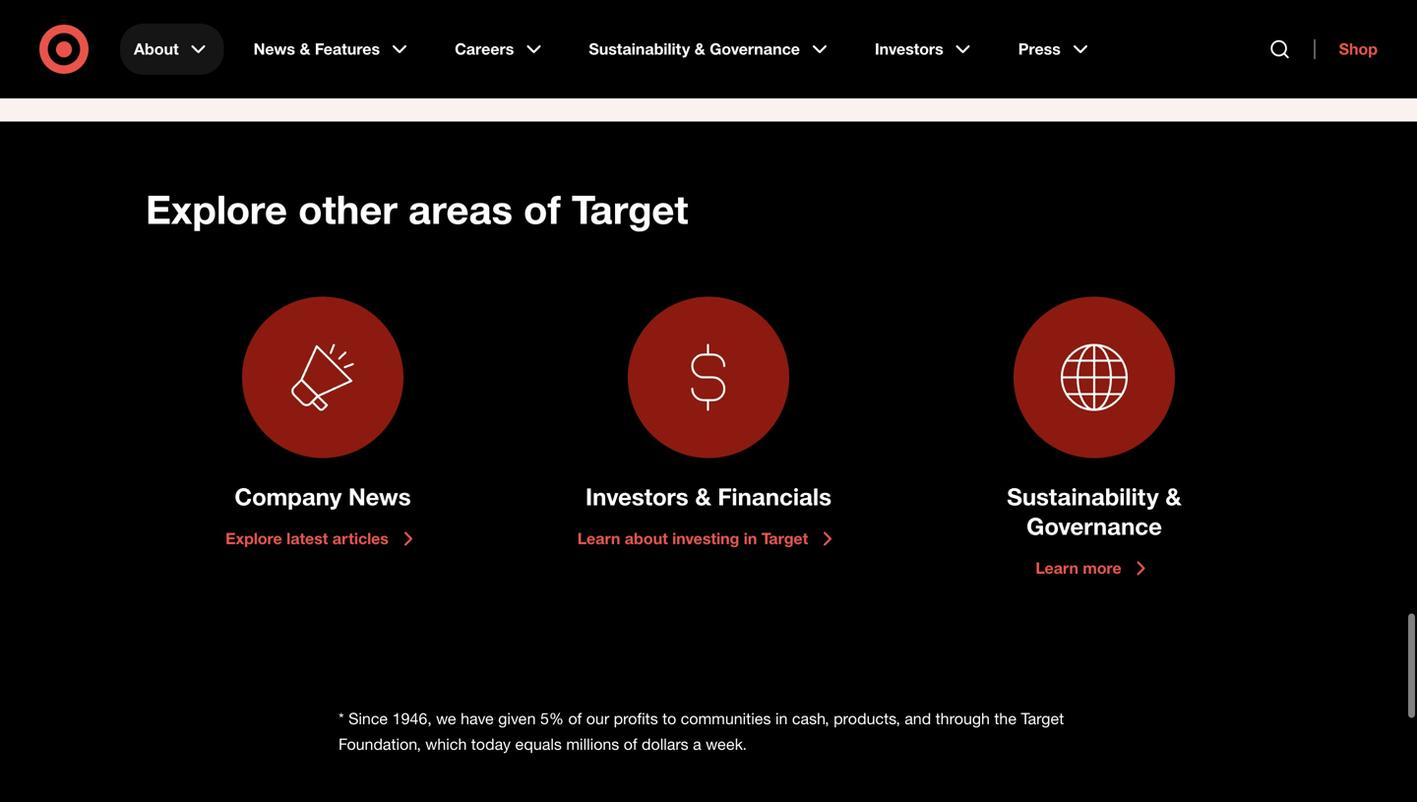 Task type: vqa. For each thing, say whether or not it's contained in the screenshot.
the middle the Target
yes



Task type: describe. For each thing, give the bounding box(es) containing it.
investors link
[[861, 24, 989, 75]]

cash,
[[792, 709, 829, 728]]

investing
[[672, 529, 739, 548]]

since
[[348, 709, 388, 728]]

press link
[[1005, 24, 1106, 75]]

news & features
[[254, 39, 380, 59]]

*
[[339, 709, 344, 728]]

company news
[[235, 482, 411, 511]]

to
[[662, 709, 676, 728]]

learn more link
[[1036, 557, 1153, 580]]

1 horizontal spatial governance
[[1027, 512, 1162, 540]]

explore other areas of target
[[146, 185, 688, 233]]

target for explore other areas of target
[[572, 185, 688, 233]]

foundation,
[[339, 735, 421, 754]]

and
[[905, 709, 931, 728]]

areas
[[408, 185, 513, 233]]

in inside the learn about investing in target link
[[744, 529, 757, 548]]

* since 1946, we have given 5% of our profits to communities in cash, products, and through the target foundation, which today equals millions of dollars a week.
[[339, 709, 1064, 754]]

learn for investors & financials
[[577, 529, 620, 548]]

careers
[[455, 39, 514, 59]]

5%
[[540, 709, 564, 728]]

learn about investing in target link
[[577, 527, 840, 551]]

explore for explore other areas of target
[[146, 185, 287, 233]]

1946,
[[392, 709, 432, 728]]

about link
[[120, 24, 224, 75]]

products,
[[834, 709, 900, 728]]

sustainability inside sustainability & governance link
[[589, 39, 690, 59]]

investors for investors
[[875, 39, 943, 59]]

profits
[[614, 709, 658, 728]]

0 horizontal spatial news
[[254, 39, 295, 59]]

1 horizontal spatial sustainability & governance
[[1007, 482, 1182, 540]]

financials
[[718, 482, 832, 511]]

0 vertical spatial of
[[524, 185, 561, 233]]

target for learn about investing in target
[[762, 529, 808, 548]]

press
[[1018, 39, 1061, 59]]

communities
[[681, 709, 771, 728]]

learn more
[[1036, 559, 1122, 578]]

in inside * since 1946, we have given 5% of our profits to communities in cash, products, and through the target foundation, which today equals millions of dollars a week.
[[775, 709, 788, 728]]

which
[[425, 735, 467, 754]]

0 horizontal spatial sustainability & governance
[[589, 39, 800, 59]]

have
[[461, 709, 494, 728]]



Task type: locate. For each thing, give the bounding box(es) containing it.
1 horizontal spatial learn
[[1036, 559, 1079, 578]]

learn inside the learn about investing in target link
[[577, 529, 620, 548]]

learn left the more
[[1036, 559, 1079, 578]]

0 vertical spatial news
[[254, 39, 295, 59]]

shop
[[1339, 39, 1378, 59]]

target inside * since 1946, we have given 5% of our profits to communities in cash, products, and through the target foundation, which today equals millions of dollars a week.
[[1021, 709, 1064, 728]]

given
[[498, 709, 536, 728]]

learn about investing in target
[[577, 529, 808, 548]]

week.
[[706, 735, 747, 754]]

investors & financials
[[586, 482, 832, 511]]

1 vertical spatial news
[[348, 482, 411, 511]]

other
[[298, 185, 397, 233]]

0 horizontal spatial learn
[[577, 529, 620, 548]]

learn inside learn more link
[[1036, 559, 1079, 578]]

0 vertical spatial target
[[572, 185, 688, 233]]

0 horizontal spatial governance
[[710, 39, 800, 59]]

2 horizontal spatial target
[[1021, 709, 1064, 728]]

0 horizontal spatial of
[[524, 185, 561, 233]]

0 vertical spatial explore
[[146, 185, 287, 233]]

explore latest articles link
[[225, 527, 420, 551]]

1 vertical spatial investors
[[586, 482, 689, 511]]

1 horizontal spatial investors
[[875, 39, 943, 59]]

2 vertical spatial of
[[624, 735, 637, 754]]

through
[[936, 709, 990, 728]]

sustainability & governance
[[589, 39, 800, 59], [1007, 482, 1182, 540]]

more
[[1083, 559, 1122, 578]]

explore for explore latest articles
[[225, 529, 282, 548]]

shop link
[[1314, 39, 1378, 59]]

of right areas
[[524, 185, 561, 233]]

1 horizontal spatial target
[[762, 529, 808, 548]]

of down profits at the bottom
[[624, 735, 637, 754]]

in right investing
[[744, 529, 757, 548]]

learn for sustainability & governance
[[1036, 559, 1079, 578]]

about
[[625, 529, 668, 548]]

investors
[[875, 39, 943, 59], [586, 482, 689, 511]]

in left cash,
[[775, 709, 788, 728]]

dollars
[[642, 735, 689, 754]]

articles
[[332, 529, 389, 548]]

1 vertical spatial learn
[[1036, 559, 1079, 578]]

sustainability & governance link
[[575, 24, 845, 75]]

explore
[[146, 185, 287, 233], [225, 529, 282, 548]]

learn
[[577, 529, 620, 548], [1036, 559, 1079, 578]]

careers link
[[441, 24, 559, 75]]

today
[[471, 735, 511, 754]]

latest
[[287, 529, 328, 548]]

news left features
[[254, 39, 295, 59]]

news up articles
[[348, 482, 411, 511]]

we
[[436, 709, 456, 728]]

0 vertical spatial learn
[[577, 529, 620, 548]]

2 horizontal spatial of
[[624, 735, 637, 754]]

our
[[586, 709, 609, 728]]

features
[[315, 39, 380, 59]]

sustainability
[[589, 39, 690, 59], [1007, 482, 1159, 511]]

of
[[524, 185, 561, 233], [568, 709, 582, 728], [624, 735, 637, 754]]

&
[[300, 39, 310, 59], [695, 39, 705, 59], [695, 482, 711, 511], [1166, 482, 1182, 511]]

investors for investors & financials
[[586, 482, 689, 511]]

1 vertical spatial target
[[762, 529, 808, 548]]

a
[[693, 735, 701, 754]]

2 vertical spatial target
[[1021, 709, 1064, 728]]

explore latest articles
[[225, 529, 389, 548]]

0 vertical spatial sustainability & governance
[[589, 39, 800, 59]]

in
[[744, 529, 757, 548], [775, 709, 788, 728]]

millions
[[566, 735, 619, 754]]

learn left about on the bottom
[[577, 529, 620, 548]]

1 vertical spatial of
[[568, 709, 582, 728]]

0 horizontal spatial sustainability
[[589, 39, 690, 59]]

1 horizontal spatial news
[[348, 482, 411, 511]]

0 vertical spatial investors
[[875, 39, 943, 59]]

governance
[[710, 39, 800, 59], [1027, 512, 1162, 540]]

0 horizontal spatial investors
[[586, 482, 689, 511]]

about
[[134, 39, 179, 59]]

1 vertical spatial governance
[[1027, 512, 1162, 540]]

0 horizontal spatial in
[[744, 529, 757, 548]]

equals
[[515, 735, 562, 754]]

1 vertical spatial sustainability
[[1007, 482, 1159, 511]]

news
[[254, 39, 295, 59], [348, 482, 411, 511]]

investors inside "link"
[[875, 39, 943, 59]]

1 horizontal spatial in
[[775, 709, 788, 728]]

1 vertical spatial sustainability & governance
[[1007, 482, 1182, 540]]

1 horizontal spatial of
[[568, 709, 582, 728]]

of left our
[[568, 709, 582, 728]]

0 vertical spatial in
[[744, 529, 757, 548]]

news & features link
[[240, 24, 425, 75]]

0 vertical spatial governance
[[710, 39, 800, 59]]

the
[[994, 709, 1017, 728]]

1 horizontal spatial sustainability
[[1007, 482, 1159, 511]]

target
[[572, 185, 688, 233], [762, 529, 808, 548], [1021, 709, 1064, 728]]

0 horizontal spatial target
[[572, 185, 688, 233]]

0 vertical spatial sustainability
[[589, 39, 690, 59]]

company
[[235, 482, 342, 511]]

1 vertical spatial in
[[775, 709, 788, 728]]

1 vertical spatial explore
[[225, 529, 282, 548]]



